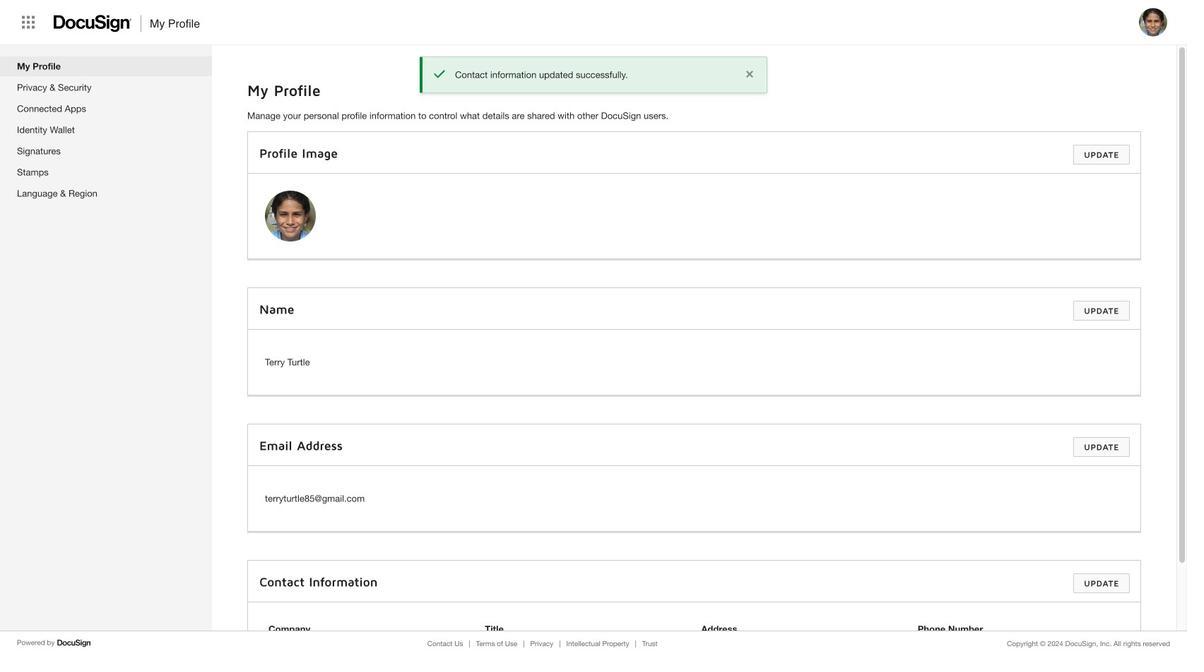 Task type: locate. For each thing, give the bounding box(es) containing it.
docusign image
[[54, 11, 132, 37], [57, 638, 92, 650]]

0 vertical spatial docusign image
[[54, 11, 132, 37]]

your uploaded profile image image
[[265, 191, 316, 242]]

1 vertical spatial docusign image
[[57, 638, 92, 650]]



Task type: vqa. For each thing, say whether or not it's contained in the screenshot.
the bottom DocuSign IMAGE
yes



